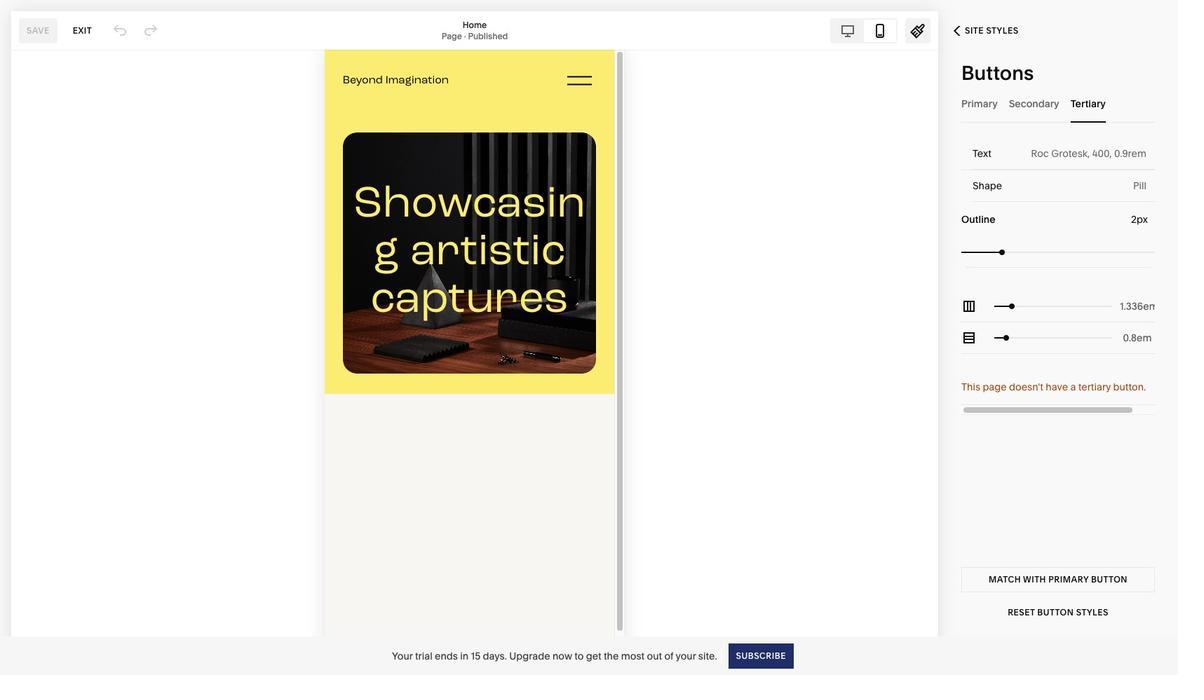 Task type: vqa. For each thing, say whether or not it's contained in the screenshot.
SPACING at right top
no



Task type: describe. For each thing, give the bounding box(es) containing it.
roc
[[1031, 147, 1049, 160]]

page
[[442, 31, 462, 41]]

subscribe button
[[728, 644, 794, 669]]

tab list containing primary
[[962, 84, 1155, 123]]

button
[[1091, 574, 1128, 585]]

outline
[[962, 213, 996, 226]]

secondary
[[1009, 97, 1060, 110]]

outline element
[[962, 202, 1155, 268]]

this
[[962, 381, 981, 393]]

site
[[965, 25, 984, 36]]

pill
[[1133, 180, 1147, 192]]

ends
[[435, 650, 458, 662]]

primary button
[[962, 84, 998, 123]]

now
[[553, 650, 572, 662]]

out
[[647, 650, 662, 662]]

shape
[[973, 180, 1002, 192]]

trial
[[415, 650, 433, 662]]

[object Object] range field
[[962, 237, 1155, 268]]

your trial ends in 15 days. upgrade now to get the most out of your site.
[[392, 650, 717, 662]]

save button
[[19, 18, 57, 43]]

get
[[586, 650, 602, 662]]

site styles
[[965, 25, 1019, 36]]

upgrade
[[509, 650, 550, 662]]

days.
[[483, 650, 507, 662]]

match with primary button button
[[962, 567, 1155, 593]]

exit button
[[65, 18, 100, 43]]

0 horizontal spatial styles
[[986, 25, 1019, 36]]

with
[[1023, 574, 1046, 585]]

site styles button
[[938, 15, 1034, 46]]

reset button styles button
[[962, 600, 1155, 626]]

secondary button
[[1009, 84, 1060, 123]]

text
[[973, 147, 992, 160]]

400,
[[1093, 147, 1112, 160]]

roc grotesk, 400, 0.9rem
[[1031, 147, 1147, 160]]

page
[[983, 381, 1007, 393]]

your
[[392, 650, 413, 662]]



Task type: locate. For each thing, give the bounding box(es) containing it.
reset
[[1008, 607, 1035, 618]]

primary
[[962, 97, 998, 110]]

tertiary button
[[1071, 84, 1106, 123]]

1 horizontal spatial styles
[[1076, 607, 1109, 618]]

0 horizontal spatial tab list
[[832, 19, 896, 42]]

1 vertical spatial tab list
[[962, 84, 1155, 123]]

your
[[676, 650, 696, 662]]

this page doesn't have a tertiary button.
[[962, 381, 1146, 393]]

published
[[468, 31, 508, 41]]

0 vertical spatial styles
[[986, 25, 1019, 36]]

have
[[1046, 381, 1068, 393]]

buttons
[[962, 61, 1034, 85]]

None text field
[[1120, 330, 1155, 346]]

styles
[[986, 25, 1019, 36], [1076, 607, 1109, 618]]

styles right the site
[[986, 25, 1019, 36]]

button
[[1038, 607, 1074, 618]]

reset button styles
[[1008, 607, 1109, 618]]

tertiary
[[1071, 97, 1106, 110]]

None text field
[[1120, 299, 1155, 314]]

primary
[[1049, 574, 1089, 585]]

0 vertical spatial tab list
[[832, 19, 896, 42]]

1 vertical spatial styles
[[1076, 607, 1109, 618]]

save
[[27, 25, 50, 35]]

[object Object] text field
[[1131, 212, 1151, 227]]

of
[[665, 650, 674, 662]]

a
[[1071, 381, 1076, 393]]

match with primary button
[[989, 574, 1128, 585]]

doesn't
[[1009, 381, 1044, 393]]

the
[[604, 650, 619, 662]]

button.
[[1113, 381, 1146, 393]]

0.9rem
[[1115, 147, 1147, 160]]

home page · published
[[442, 19, 508, 41]]

1 horizontal spatial tab list
[[962, 84, 1155, 123]]

·
[[464, 31, 466, 41]]

to
[[575, 650, 584, 662]]

site.
[[698, 650, 717, 662]]

15
[[471, 650, 481, 662]]

most
[[621, 650, 645, 662]]

tab list
[[832, 19, 896, 42], [962, 84, 1155, 123]]

None range field
[[995, 291, 1112, 322], [995, 323, 1112, 354], [995, 291, 1112, 322], [995, 323, 1112, 354]]

home
[[463, 19, 487, 30]]

in
[[460, 650, 469, 662]]

match
[[989, 574, 1021, 585]]

styles right button
[[1076, 607, 1109, 618]]

subscribe
[[736, 651, 786, 661]]

tertiary
[[1079, 381, 1111, 393]]

grotesk,
[[1052, 147, 1090, 160]]

exit
[[73, 25, 92, 35]]



